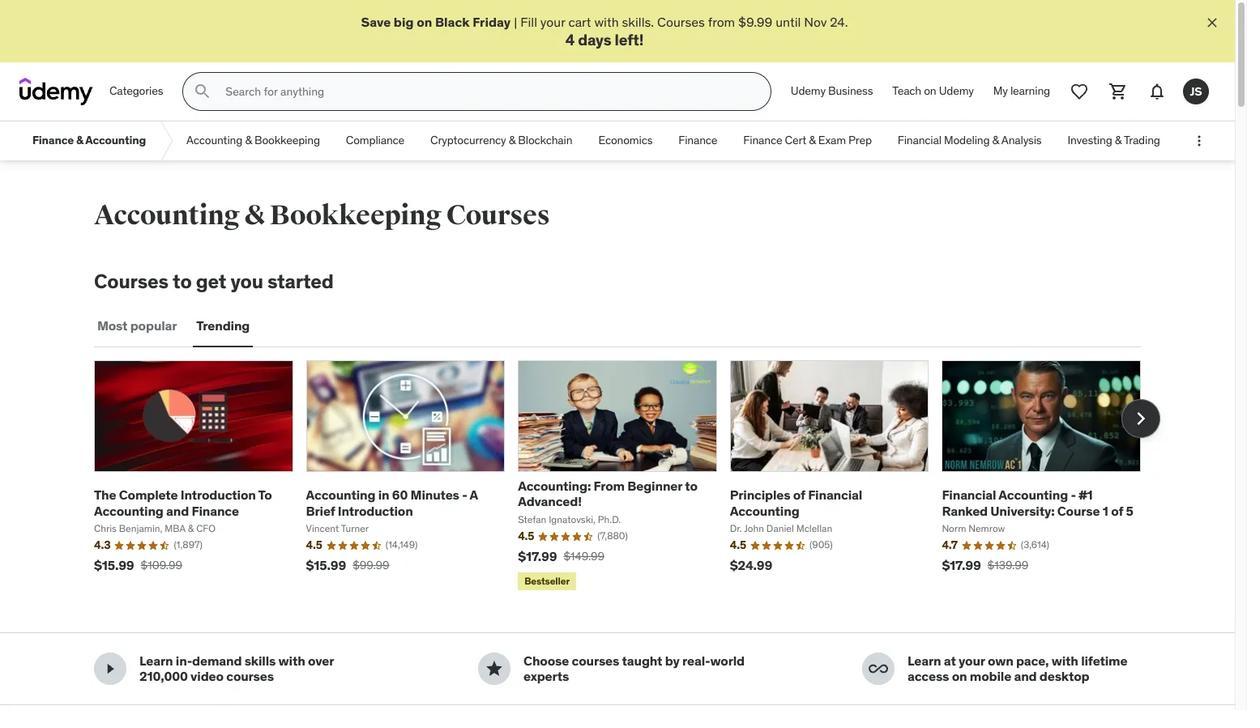 Task type: describe. For each thing, give the bounding box(es) containing it.
with inside save big on black friday | fill your cart with skills. courses from $9.99 until nov 24. 4 days left!
[[594, 14, 619, 30]]

advanced!
[[518, 494, 582, 510]]

carousel element
[[94, 361, 1161, 595]]

1 udemy from the left
[[791, 84, 826, 98]]

1 horizontal spatial courses
[[446, 199, 550, 233]]

nov
[[804, 14, 827, 30]]

of inside principles of financial accounting
[[793, 487, 805, 504]]

you
[[231, 269, 263, 294]]

accounting: from beginner to advanced!
[[518, 478, 698, 510]]

trending
[[196, 318, 250, 334]]

learn for learn in-demand skills with over 210,000 video courses
[[139, 654, 173, 670]]

with inside learn at your own pace, with lifetime access on mobile and desktop
[[1052, 654, 1079, 670]]

cert
[[785, 133, 807, 148]]

next image
[[1128, 406, 1154, 432]]

2 vertical spatial courses
[[94, 269, 169, 294]]

js
[[1190, 84, 1202, 99]]

black
[[435, 14, 470, 30]]

access
[[908, 669, 949, 685]]

learning
[[1011, 84, 1050, 98]]

beginner
[[628, 478, 682, 495]]

accounting inside principles of financial accounting
[[730, 503, 800, 519]]

|
[[514, 14, 517, 30]]

the
[[94, 487, 116, 504]]

of inside financial accounting - #1 ranked university: course 1 of 5
[[1111, 503, 1123, 519]]

courses inside learn in-demand skills with over 210,000 video courses
[[226, 669, 274, 685]]

at
[[944, 654, 956, 670]]

over
[[308, 654, 334, 670]]

trending button
[[193, 307, 253, 346]]

course
[[1058, 503, 1100, 519]]

left!
[[615, 30, 644, 50]]

categories
[[109, 84, 163, 98]]

experts
[[524, 669, 569, 685]]

accounting & bookkeeping link
[[174, 122, 333, 161]]

accounting: from beginner to advanced! link
[[518, 478, 698, 510]]

save big on black friday | fill your cart with skills. courses from $9.99 until nov 24. 4 days left!
[[361, 14, 848, 50]]

real-
[[682, 654, 710, 670]]

udemy business link
[[781, 72, 883, 111]]

started
[[267, 269, 334, 294]]

investing & trading link
[[1055, 122, 1173, 161]]

finance link
[[666, 122, 731, 161]]

notifications image
[[1148, 82, 1167, 101]]

more subcategory menu links image
[[1191, 133, 1208, 149]]

choose courses taught by real-world experts
[[524, 654, 745, 685]]

in-
[[176, 654, 192, 670]]

until
[[776, 14, 801, 30]]

most popular
[[97, 318, 177, 334]]

to inside the accounting: from beginner to advanced!
[[685, 478, 698, 495]]

courses inside save big on black friday | fill your cart with skills. courses from $9.99 until nov 24. 4 days left!
[[657, 14, 705, 30]]

business
[[828, 84, 873, 98]]

a
[[470, 487, 478, 504]]

my learning link
[[984, 72, 1060, 111]]

bookkeeping for accounting & bookkeeping
[[254, 133, 320, 148]]

finance for finance cert & exam prep
[[744, 133, 782, 148]]

courses to get you started
[[94, 269, 334, 294]]

financial for financial modeling & analysis
[[898, 133, 942, 148]]

udemy image
[[19, 78, 93, 106]]

compliance link
[[333, 122, 417, 161]]

introduction inside the complete introduction to accounting and finance
[[181, 487, 256, 504]]

finance & accounting
[[32, 133, 146, 148]]

learn at your own pace, with lifetime access on mobile and desktop
[[908, 654, 1128, 685]]

accounting:
[[518, 478, 591, 495]]

economics link
[[586, 122, 666, 161]]

introduction inside accounting in 60 minutes - a brief introduction
[[338, 503, 413, 519]]

and inside learn at your own pace, with lifetime access on mobile and desktop
[[1014, 669, 1037, 685]]

lifetime
[[1081, 654, 1128, 670]]

principles of financial accounting
[[730, 487, 862, 519]]

mobile
[[970, 669, 1012, 685]]

investing
[[1068, 133, 1113, 148]]

$9.99
[[738, 14, 773, 30]]

bookkeeping for accounting & bookkeeping courses
[[270, 199, 442, 233]]

own
[[988, 654, 1014, 670]]

24.
[[830, 14, 848, 30]]

complete
[[119, 487, 178, 504]]

210,000
[[139, 669, 188, 685]]

modeling
[[944, 133, 990, 148]]

accounting & bookkeeping courses
[[94, 199, 550, 233]]

4
[[565, 30, 575, 50]]

compliance
[[346, 133, 405, 148]]

learn in-demand skills with over 210,000 video courses
[[139, 654, 334, 685]]

principles of financial accounting link
[[730, 487, 862, 519]]

analysis
[[1002, 133, 1042, 148]]

accounting inside accounting in 60 minutes - a brief introduction
[[306, 487, 376, 504]]

my
[[994, 84, 1008, 98]]

teach on udemy
[[893, 84, 974, 98]]

most popular button
[[94, 307, 180, 346]]

cryptocurrency & blockchain
[[430, 133, 573, 148]]

- inside financial accounting - #1 ranked university: course 1 of 5
[[1071, 487, 1076, 504]]

by
[[665, 654, 680, 670]]

submit search image
[[193, 82, 213, 101]]

your inside learn at your own pace, with lifetime access on mobile and desktop
[[959, 654, 985, 670]]

accounting & bookkeeping
[[187, 133, 320, 148]]

accounting in 60 minutes - a brief introduction link
[[306, 487, 478, 519]]

finance inside the complete introduction to accounting and finance
[[192, 503, 239, 519]]

economics
[[598, 133, 653, 148]]

choose
[[524, 654, 569, 670]]

60
[[392, 487, 408, 504]]

on inside learn at your own pace, with lifetime access on mobile and desktop
[[952, 669, 967, 685]]

most
[[97, 318, 128, 334]]

Search for anything text field
[[222, 78, 751, 106]]

medium image
[[101, 660, 120, 680]]

the complete introduction to accounting and finance link
[[94, 487, 272, 519]]

& for accounting & bookkeeping
[[245, 133, 252, 148]]

finance & accounting link
[[19, 122, 159, 161]]

my learning
[[994, 84, 1050, 98]]

in
[[378, 487, 389, 504]]

- inside accounting in 60 minutes - a brief introduction
[[462, 487, 467, 504]]

categories button
[[100, 72, 173, 111]]

investing & trading
[[1068, 133, 1161, 148]]

close image
[[1204, 15, 1221, 31]]

with inside learn in-demand skills with over 210,000 video courses
[[278, 654, 305, 670]]

medium image for learn
[[869, 660, 888, 680]]

and inside the complete introduction to accounting and finance
[[166, 503, 189, 519]]

your inside save big on black friday | fill your cart with skills. courses from $9.99 until nov 24. 4 days left!
[[540, 14, 565, 30]]



Task type: locate. For each thing, give the bounding box(es) containing it.
0 horizontal spatial your
[[540, 14, 565, 30]]

1 - from the left
[[462, 487, 467, 504]]

2 learn from the left
[[908, 654, 941, 670]]

0 horizontal spatial courses
[[94, 269, 169, 294]]

prep
[[849, 133, 872, 148]]

5
[[1126, 503, 1134, 519]]

from
[[708, 14, 735, 30]]

on inside save big on black friday | fill your cart with skills. courses from $9.99 until nov 24. 4 days left!
[[417, 14, 432, 30]]

financial inside financial modeling & analysis link
[[898, 133, 942, 148]]

medium image left the access at the right bottom
[[869, 660, 888, 680]]

financial
[[898, 133, 942, 148], [808, 487, 862, 504], [942, 487, 996, 504]]

0 horizontal spatial introduction
[[181, 487, 256, 504]]

0 horizontal spatial -
[[462, 487, 467, 504]]

0 horizontal spatial of
[[793, 487, 805, 504]]

finance down udemy image
[[32, 133, 74, 148]]

courses right the video
[[226, 669, 274, 685]]

financial accounting - #1 ranked university: course 1 of 5
[[942, 487, 1134, 519]]

finance right economics
[[679, 133, 718, 148]]

1 horizontal spatial with
[[594, 14, 619, 30]]

0 horizontal spatial medium image
[[485, 660, 504, 680]]

and right own on the right bottom of the page
[[1014, 669, 1037, 685]]

courses
[[572, 654, 619, 670], [226, 669, 274, 685]]

to left get
[[173, 269, 192, 294]]

1 horizontal spatial of
[[1111, 503, 1123, 519]]

1 horizontal spatial courses
[[572, 654, 619, 670]]

teach
[[893, 84, 922, 98]]

&
[[76, 133, 83, 148], [245, 133, 252, 148], [509, 133, 516, 148], [809, 133, 816, 148], [993, 133, 999, 148], [1115, 133, 1122, 148], [245, 199, 265, 233]]

1 vertical spatial your
[[959, 654, 985, 670]]

with
[[594, 14, 619, 30], [278, 654, 305, 670], [1052, 654, 1079, 670]]

and right the
[[166, 503, 189, 519]]

2 - from the left
[[1071, 487, 1076, 504]]

1 vertical spatial and
[[1014, 669, 1037, 685]]

0 horizontal spatial on
[[417, 14, 432, 30]]

with up days
[[594, 14, 619, 30]]

& for investing & trading
[[1115, 133, 1122, 148]]

minutes
[[411, 487, 459, 504]]

days
[[578, 30, 612, 50]]

financial for financial accounting - #1 ranked university: course 1 of 5
[[942, 487, 996, 504]]

with left over
[[278, 654, 305, 670]]

university:
[[991, 503, 1055, 519]]

cryptocurrency & blockchain link
[[417, 122, 586, 161]]

& for accounting & bookkeeping courses
[[245, 199, 265, 233]]

on left mobile
[[952, 669, 967, 685]]

udemy left business at the top
[[791, 84, 826, 98]]

1 vertical spatial courses
[[446, 199, 550, 233]]

trading
[[1124, 133, 1161, 148]]

accounting in 60 minutes - a brief introduction
[[306, 487, 478, 519]]

finance for finance
[[679, 133, 718, 148]]

medium image
[[485, 660, 504, 680], [869, 660, 888, 680]]

learn left at
[[908, 654, 941, 670]]

learn for learn at your own pace, with lifetime access on mobile and desktop
[[908, 654, 941, 670]]

-
[[462, 487, 467, 504], [1071, 487, 1076, 504]]

finance left to
[[192, 503, 239, 519]]

learn
[[139, 654, 173, 670], [908, 654, 941, 670]]

bookkeeping
[[254, 133, 320, 148], [270, 199, 442, 233]]

learn left in-
[[139, 654, 173, 670]]

udemy left my
[[939, 84, 974, 98]]

2 horizontal spatial on
[[952, 669, 967, 685]]

1 learn from the left
[[139, 654, 173, 670]]

to
[[173, 269, 192, 294], [685, 478, 698, 495]]

world
[[710, 654, 745, 670]]

finance left cert
[[744, 133, 782, 148]]

financial modeling & analysis
[[898, 133, 1042, 148]]

save
[[361, 14, 391, 30]]

financial inside financial accounting - #1 ranked university: course 1 of 5
[[942, 487, 996, 504]]

on right teach
[[924, 84, 937, 98]]

0 horizontal spatial udemy
[[791, 84, 826, 98]]

0 vertical spatial courses
[[657, 14, 705, 30]]

introduction right brief
[[338, 503, 413, 519]]

of
[[793, 487, 805, 504], [1111, 503, 1123, 519]]

to
[[258, 487, 272, 504]]

shopping cart with 0 items image
[[1109, 82, 1128, 101]]

your right fill
[[540, 14, 565, 30]]

1 vertical spatial on
[[924, 84, 937, 98]]

financial inside principles of financial accounting
[[808, 487, 862, 504]]

courses left taught
[[572, 654, 619, 670]]

- left a
[[462, 487, 467, 504]]

principles
[[730, 487, 791, 504]]

accounting inside financial accounting - #1 ranked university: course 1 of 5
[[999, 487, 1068, 504]]

1 horizontal spatial your
[[959, 654, 985, 670]]

accounting inside the complete introduction to accounting and finance
[[94, 503, 163, 519]]

0 vertical spatial on
[[417, 14, 432, 30]]

1 vertical spatial to
[[685, 478, 698, 495]]

& for cryptocurrency & blockchain
[[509, 133, 516, 148]]

courses
[[657, 14, 705, 30], [446, 199, 550, 233], [94, 269, 169, 294]]

fill
[[521, 14, 537, 30]]

accounting
[[85, 133, 146, 148], [187, 133, 243, 148], [94, 199, 240, 233], [306, 487, 376, 504], [999, 487, 1068, 504], [94, 503, 163, 519], [730, 503, 800, 519]]

1 horizontal spatial to
[[685, 478, 698, 495]]

0 horizontal spatial with
[[278, 654, 305, 670]]

2 horizontal spatial with
[[1052, 654, 1079, 670]]

with right pace,
[[1052, 654, 1079, 670]]

learn inside learn in-demand skills with over 210,000 video courses
[[139, 654, 173, 670]]

exam
[[818, 133, 846, 148]]

courses down cryptocurrency & blockchain link
[[446, 199, 550, 233]]

video
[[191, 669, 224, 685]]

skills.
[[622, 14, 654, 30]]

courses up "most popular"
[[94, 269, 169, 294]]

taught
[[622, 654, 663, 670]]

medium image for choose
[[485, 660, 504, 680]]

2 horizontal spatial courses
[[657, 14, 705, 30]]

medium image left experts
[[485, 660, 504, 680]]

2 medium image from the left
[[869, 660, 888, 680]]

udemy
[[791, 84, 826, 98], [939, 84, 974, 98]]

1 medium image from the left
[[485, 660, 504, 680]]

the complete introduction to accounting and finance
[[94, 487, 272, 519]]

desktop
[[1040, 669, 1090, 685]]

1 horizontal spatial introduction
[[338, 503, 413, 519]]

2 udemy from the left
[[939, 84, 974, 98]]

introduction left to
[[181, 487, 256, 504]]

1 horizontal spatial udemy
[[939, 84, 974, 98]]

0 vertical spatial and
[[166, 503, 189, 519]]

ranked
[[942, 503, 988, 519]]

1 horizontal spatial learn
[[908, 654, 941, 670]]

0 horizontal spatial financial
[[808, 487, 862, 504]]

and
[[166, 503, 189, 519], [1014, 669, 1037, 685]]

- left #1
[[1071, 487, 1076, 504]]

& for finance & accounting
[[76, 133, 83, 148]]

brief
[[306, 503, 335, 519]]

1 horizontal spatial medium image
[[869, 660, 888, 680]]

1
[[1103, 503, 1109, 519]]

2 vertical spatial on
[[952, 669, 967, 685]]

pace,
[[1016, 654, 1049, 670]]

on
[[417, 14, 432, 30], [924, 84, 937, 98], [952, 669, 967, 685]]

cryptocurrency
[[430, 133, 506, 148]]

of right the principles at right bottom
[[793, 487, 805, 504]]

from
[[594, 478, 625, 495]]

finance cert & exam prep
[[744, 133, 872, 148]]

of right 1
[[1111, 503, 1123, 519]]

0 vertical spatial to
[[173, 269, 192, 294]]

1 horizontal spatial -
[[1071, 487, 1076, 504]]

cart
[[569, 14, 591, 30]]

1 vertical spatial bookkeeping
[[270, 199, 442, 233]]

to right beginner
[[685, 478, 698, 495]]

on inside teach on udemy link
[[924, 84, 937, 98]]

0 horizontal spatial and
[[166, 503, 189, 519]]

big
[[394, 14, 414, 30]]

js link
[[1177, 72, 1216, 111]]

udemy business
[[791, 84, 873, 98]]

popular
[[130, 318, 177, 334]]

finance
[[32, 133, 74, 148], [679, 133, 718, 148], [744, 133, 782, 148], [192, 503, 239, 519]]

on right big
[[417, 14, 432, 30]]

wishlist image
[[1070, 82, 1089, 101]]

0 horizontal spatial learn
[[139, 654, 173, 670]]

demand
[[192, 654, 242, 670]]

2 horizontal spatial financial
[[942, 487, 996, 504]]

0 vertical spatial your
[[540, 14, 565, 30]]

financial modeling & analysis link
[[885, 122, 1055, 161]]

courses inside choose courses taught by real-world experts
[[572, 654, 619, 670]]

0 vertical spatial bookkeeping
[[254, 133, 320, 148]]

friday
[[473, 14, 511, 30]]

0 horizontal spatial courses
[[226, 669, 274, 685]]

1 horizontal spatial and
[[1014, 669, 1037, 685]]

1 horizontal spatial financial
[[898, 133, 942, 148]]

your right at
[[959, 654, 985, 670]]

learn inside learn at your own pace, with lifetime access on mobile and desktop
[[908, 654, 941, 670]]

finance for finance & accounting
[[32, 133, 74, 148]]

#1
[[1079, 487, 1093, 504]]

courses left from
[[657, 14, 705, 30]]

1 horizontal spatial on
[[924, 84, 937, 98]]

0 horizontal spatial to
[[173, 269, 192, 294]]

financial accounting - #1 ranked university: course 1 of 5 link
[[942, 487, 1134, 519]]

finance cert & exam prep link
[[731, 122, 885, 161]]

get
[[196, 269, 226, 294]]

arrow pointing to subcategory menu links image
[[159, 122, 174, 161]]



Task type: vqa. For each thing, say whether or not it's contained in the screenshot.
own
yes



